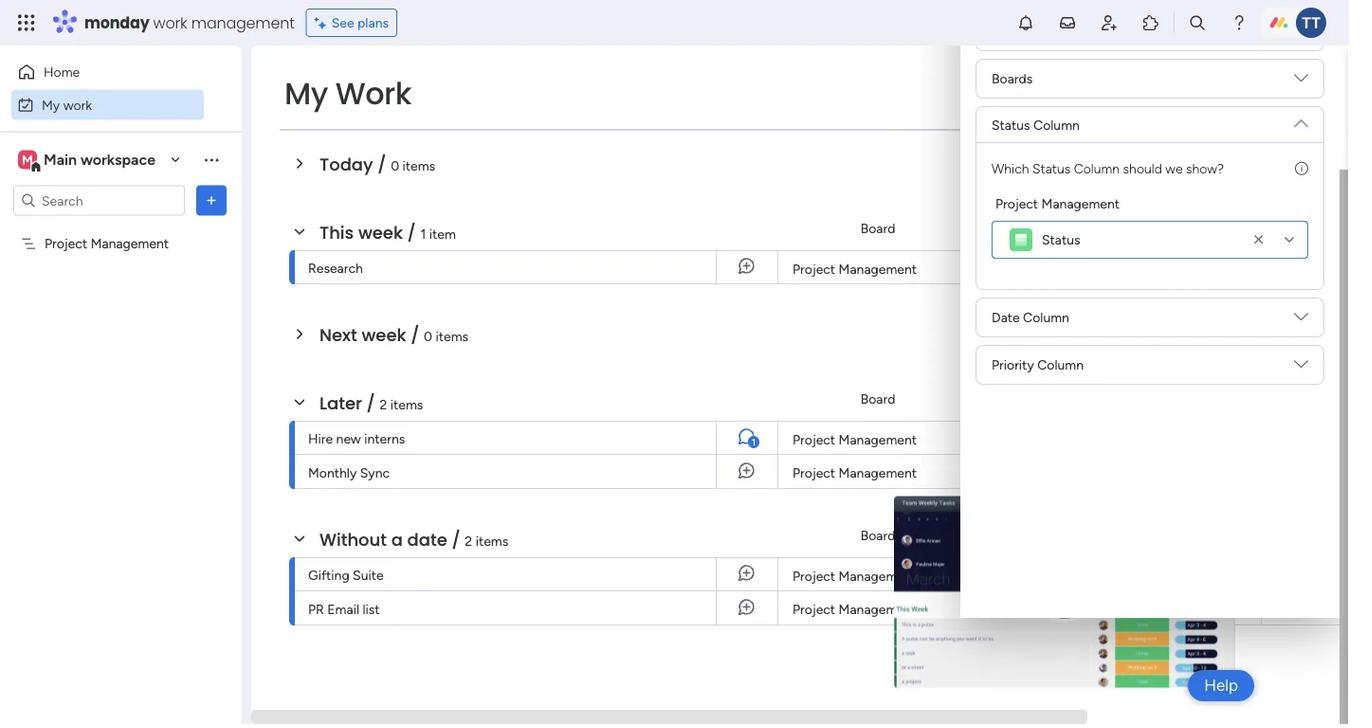Task type: describe. For each thing, give the bounding box(es) containing it.
see
[[332, 15, 354, 31]]

1 inside this week / 1 item
[[420, 226, 426, 242]]

help image
[[1230, 13, 1249, 32]]

column left should
[[1074, 160, 1120, 176]]

0 inside today / 0 items
[[391, 157, 399, 173]]

home button
[[11, 57, 204, 87]]

0 horizontal spatial people
[[992, 23, 1032, 39]]

invite members image
[[1100, 13, 1119, 32]]

nov 4
[[1314, 258, 1347, 274]]

items inside today / 0 items
[[402, 157, 435, 173]]

2 vertical spatial 1
[[1340, 462, 1346, 477]]

/ left item
[[407, 220, 416, 245]]

project inside heading
[[995, 195, 1038, 211]]

we
[[1165, 160, 1183, 176]]

show?
[[1186, 160, 1224, 176]]

sync
[[360, 465, 390, 481]]

gifting suite
[[308, 567, 384, 583]]

without
[[319, 528, 387, 552]]

project inside list box
[[45, 236, 87, 252]]

column for priority column
[[1037, 357, 1084, 373]]

options image
[[202, 191, 221, 210]]

monthly
[[308, 465, 357, 481]]

1 vertical spatial people
[[1185, 220, 1225, 237]]

3 project management link from the top
[[790, 455, 965, 489]]

dapulse dropdown down arrow image for date column
[[1294, 310, 1308, 331]]

see plans
[[332, 15, 389, 31]]

past
[[319, 84, 357, 108]]

board for /
[[860, 528, 895, 544]]

project management list box
[[0, 224, 242, 516]]

pr email list
[[308, 601, 380, 617]]

main content containing past dates /
[[251, 0, 1349, 724]]

work for my
[[63, 97, 92, 113]]

/ right today
[[378, 152, 386, 176]]

29
[[1337, 429, 1349, 444]]

today / 0 items
[[319, 152, 435, 176]]

list
[[363, 601, 380, 617]]

this
[[319, 220, 354, 245]]

notifications image
[[1016, 13, 1035, 32]]

hire new interns
[[308, 430, 405, 447]]

which status column should we show?
[[992, 160, 1224, 176]]

dec
[[1316, 462, 1337, 477]]

project management inside list box
[[45, 236, 169, 252]]

my work
[[42, 97, 92, 113]]

terry turtle image
[[1296, 8, 1326, 38]]

items inside without a date / 2 items
[[476, 533, 508, 549]]

priority column
[[992, 357, 1084, 373]]

/ right date
[[452, 528, 460, 552]]

my for my work
[[284, 73, 328, 115]]

suite
[[353, 567, 384, 583]]

my for my work
[[42, 97, 60, 113]]

nov 29
[[1311, 429, 1349, 444]]

to
[[1014, 262, 1028, 277]]

project management inside 'group'
[[995, 195, 1120, 211]]

project management group
[[992, 193, 1308, 259]]

dapulse dropdown down arrow image for priority column
[[1294, 357, 1308, 379]]

date column
[[992, 310, 1069, 326]]

dec 1
[[1316, 462, 1346, 477]]

column for date column
[[1023, 310, 1069, 326]]

column for status column
[[1033, 117, 1080, 133]]

help button
[[1188, 670, 1254, 702]]

board for 1
[[860, 220, 895, 237]]

1 project management link from the top
[[790, 251, 965, 285]]

to do
[[1014, 262, 1046, 277]]

0 inside the next week / 0 items
[[424, 328, 432, 344]]

monthly sync
[[308, 465, 390, 481]]

nov for nov 29
[[1311, 429, 1334, 444]]

items inside later / 2 items
[[390, 396, 423, 412]]

workspace image
[[18, 149, 37, 170]]

workspace options image
[[202, 150, 221, 169]]

monday
[[84, 12, 149, 33]]

interns
[[364, 430, 405, 447]]

this week / 1 item
[[319, 220, 456, 245]]

2 inside later / 2 items
[[380, 396, 387, 412]]

email
[[327, 601, 359, 617]]

search everything image
[[1188, 13, 1207, 32]]

later / 2 items
[[319, 391, 423, 415]]

which
[[992, 160, 1029, 176]]

5 project management link from the top
[[790, 592, 965, 626]]

status column
[[992, 117, 1080, 133]]

week for next
[[362, 323, 406, 347]]

1 inside button
[[752, 437, 756, 448]]

/ right dates in the left top of the page
[[415, 84, 423, 108]]

item
[[429, 226, 456, 242]]



Task type: locate. For each thing, give the bounding box(es) containing it.
/ right next
[[411, 323, 419, 347]]

1 vertical spatial 2
[[465, 533, 472, 549]]

next
[[319, 323, 357, 347]]

0 vertical spatial 1
[[420, 226, 426, 242]]

dates
[[361, 84, 410, 108]]

apps image
[[1141, 13, 1160, 32]]

1 vertical spatial board
[[860, 391, 895, 407]]

group
[[1044, 220, 1082, 237]]

my inside my work button
[[42, 97, 60, 113]]

my
[[284, 73, 328, 115], [42, 97, 60, 113]]

today
[[319, 152, 373, 176]]

inbox image
[[1058, 13, 1077, 32]]

1 button
[[716, 421, 777, 455]]

date up nov 4
[[1314, 220, 1342, 237]]

week right this
[[358, 220, 403, 245]]

status for status
[[1042, 232, 1080, 248]]

past dates /
[[319, 84, 428, 108]]

workspace selection element
[[18, 148, 158, 173]]

column up which status column should we show?
[[1033, 117, 1080, 133]]

priority
[[992, 357, 1034, 373]]

0 vertical spatial people
[[992, 23, 1032, 39]]

work right monday
[[153, 12, 187, 33]]

0 horizontal spatial 0
[[391, 157, 399, 173]]

project
[[995, 195, 1038, 211], [45, 236, 87, 252], [793, 261, 835, 277], [793, 432, 835, 448], [793, 465, 835, 481], [793, 568, 835, 584], [793, 602, 835, 618]]

main workspace
[[44, 151, 155, 169]]

project management
[[995, 195, 1120, 211], [45, 236, 169, 252], [793, 261, 917, 277], [793, 432, 917, 448], [793, 465, 917, 481], [793, 568, 917, 584], [793, 602, 917, 618]]

1 horizontal spatial 1
[[752, 437, 756, 448]]

0 right next
[[424, 328, 432, 344]]

status
[[992, 117, 1030, 133], [1032, 160, 1071, 176], [1042, 232, 1080, 248]]

workspace
[[81, 151, 155, 169]]

main
[[44, 151, 77, 169]]

work
[[335, 73, 412, 115]]

plans
[[357, 15, 389, 31]]

2 vertical spatial status
[[1042, 232, 1080, 248]]

my work
[[284, 73, 412, 115]]

1 board from the top
[[860, 220, 895, 237]]

board for items
[[860, 391, 895, 407]]

people up boards at the top right of the page
[[992, 23, 1032, 39]]

0 vertical spatial 2
[[380, 396, 387, 412]]

status for status column
[[992, 117, 1030, 133]]

my down home on the top left
[[42, 97, 60, 113]]

home
[[44, 64, 80, 80]]

pr
[[308, 601, 324, 617]]

date
[[1314, 220, 1342, 237], [992, 310, 1020, 326], [1314, 391, 1342, 407], [1314, 528, 1342, 544]]

main content
[[251, 0, 1349, 724]]

1 vertical spatial nov
[[1311, 429, 1334, 444]]

/
[[415, 84, 423, 108], [378, 152, 386, 176], [407, 220, 416, 245], [411, 323, 419, 347], [366, 391, 375, 415], [452, 528, 460, 552]]

option
[[0, 227, 242, 230]]

a
[[391, 528, 403, 552]]

column right priority
[[1037, 357, 1084, 373]]

status up which
[[992, 117, 1030, 133]]

hire
[[308, 430, 333, 447]]

0 vertical spatial status
[[992, 117, 1030, 133]]

1 vertical spatial week
[[362, 323, 406, 347]]

work inside button
[[63, 97, 92, 113]]

boards
[[992, 71, 1033, 87]]

0 vertical spatial work
[[153, 12, 187, 33]]

my work button
[[11, 90, 204, 120]]

1 vertical spatial 0
[[424, 328, 432, 344]]

items inside the next week / 0 items
[[436, 328, 468, 344]]

1 dapulse dropdown down arrow image from the top
[[1294, 109, 1308, 130]]

1 vertical spatial dapulse dropdown down arrow image
[[1294, 310, 1308, 331]]

help
[[1204, 676, 1238, 695]]

date up nov 29
[[1314, 391, 1342, 407]]

do
[[1031, 262, 1046, 277]]

work
[[153, 12, 187, 33], [63, 97, 92, 113]]

later
[[319, 391, 362, 415]]

Search in workspace field
[[40, 190, 158, 211]]

project management link
[[790, 251, 965, 285], [790, 422, 965, 456], [790, 455, 965, 489], [790, 558, 965, 593], [790, 592, 965, 626]]

project management heading
[[995, 193, 1120, 213]]

0 vertical spatial nov
[[1314, 258, 1337, 274]]

week
[[358, 220, 403, 245], [362, 323, 406, 347]]

2 up interns
[[380, 396, 387, 412]]

dapulse dropdown down arrow image
[[1294, 71, 1308, 92], [1294, 357, 1308, 379]]

week for this
[[358, 220, 403, 245]]

should
[[1123, 160, 1162, 176]]

0 vertical spatial dapulse dropdown down arrow image
[[1294, 71, 1308, 92]]

2 vertical spatial board
[[860, 528, 895, 544]]

0 horizontal spatial work
[[63, 97, 92, 113]]

2 horizontal spatial 1
[[1340, 462, 1346, 477]]

work down home on the top left
[[63, 97, 92, 113]]

dapulse dropdown down arrow image for status column
[[1294, 109, 1308, 130]]

dapulse dropdown down arrow image for boards
[[1294, 71, 1308, 92]]

dapulse dropdown down arrow image
[[1294, 109, 1308, 130], [1294, 310, 1308, 331]]

status inside project management 'group'
[[1042, 232, 1080, 248]]

4
[[1340, 258, 1347, 274]]

work for monday
[[153, 12, 187, 33]]

board
[[860, 220, 895, 237], [860, 391, 895, 407], [860, 528, 895, 544]]

0 vertical spatial dapulse dropdown down arrow image
[[1294, 109, 1308, 130]]

2 inside without a date / 2 items
[[465, 533, 472, 549]]

1 horizontal spatial work
[[153, 12, 187, 33]]

1
[[420, 226, 426, 242], [752, 437, 756, 448], [1340, 462, 1346, 477]]

0 right today
[[391, 157, 399, 173]]

nov left '4' at top right
[[1314, 258, 1337, 274]]

0 horizontal spatial 2
[[380, 396, 387, 412]]

v2 info image
[[1295, 158, 1308, 178]]

1 vertical spatial work
[[63, 97, 92, 113]]

2 dapulse dropdown down arrow image from the top
[[1294, 357, 1308, 379]]

nov for nov 4
[[1314, 258, 1337, 274]]

status down the 'project management' heading
[[1042, 232, 1080, 248]]

m
[[22, 152, 33, 168]]

1 horizontal spatial 0
[[424, 328, 432, 344]]

0 vertical spatial board
[[860, 220, 895, 237]]

0 horizontal spatial my
[[42, 97, 60, 113]]

next week / 0 items
[[319, 323, 468, 347]]

1 vertical spatial 1
[[752, 437, 756, 448]]

management inside heading
[[1042, 195, 1120, 211]]

date
[[407, 528, 447, 552]]

column up priority column
[[1023, 310, 1069, 326]]

status up the 'project management' heading
[[1032, 160, 1071, 176]]

column
[[1033, 117, 1080, 133], [1074, 160, 1120, 176], [1023, 310, 1069, 326], [1037, 357, 1084, 373]]

week right next
[[362, 323, 406, 347]]

select product image
[[17, 13, 36, 32]]

1 horizontal spatial people
[[1185, 220, 1225, 237]]

4 project management link from the top
[[790, 558, 965, 593]]

2
[[380, 396, 387, 412], [465, 533, 472, 549]]

1 vertical spatial dapulse dropdown down arrow image
[[1294, 357, 1308, 379]]

1 horizontal spatial my
[[284, 73, 328, 115]]

gifting
[[308, 567, 349, 583]]

/ right later
[[366, 391, 375, 415]]

my left work
[[284, 73, 328, 115]]

new
[[336, 430, 361, 447]]

2 project management link from the top
[[790, 422, 965, 456]]

see plans button
[[306, 9, 397, 37]]

people
[[992, 23, 1032, 39], [1185, 220, 1225, 237]]

research
[[308, 260, 363, 276]]

0 vertical spatial 0
[[391, 157, 399, 173]]

2 board from the top
[[860, 391, 895, 407]]

1 dapulse dropdown down arrow image from the top
[[1294, 71, 1308, 92]]

monday work management
[[84, 12, 295, 33]]

0 vertical spatial week
[[358, 220, 403, 245]]

2 dapulse dropdown down arrow image from the top
[[1294, 310, 1308, 331]]

0
[[391, 157, 399, 173], [424, 328, 432, 344]]

management
[[191, 12, 295, 33]]

0 horizontal spatial 1
[[420, 226, 426, 242]]

people down 'show?'
[[1185, 220, 1225, 237]]

date down dec
[[1314, 528, 1342, 544]]

3 board from the top
[[860, 528, 895, 544]]

nov
[[1314, 258, 1337, 274], [1311, 429, 1334, 444]]

items
[[402, 157, 435, 173], [436, 328, 468, 344], [390, 396, 423, 412], [476, 533, 508, 549]]

date up priority
[[992, 310, 1020, 326]]

1 horizontal spatial 2
[[465, 533, 472, 549]]

2 right date
[[465, 533, 472, 549]]

management
[[1042, 195, 1120, 211], [91, 236, 169, 252], [839, 261, 917, 277], [839, 432, 917, 448], [839, 465, 917, 481], [839, 568, 917, 584], [839, 602, 917, 618]]

1 vertical spatial status
[[1032, 160, 1071, 176]]

without a date / 2 items
[[319, 528, 508, 552]]

nov left 29
[[1311, 429, 1334, 444]]

management inside list box
[[91, 236, 169, 252]]



Task type: vqa. For each thing, say whether or not it's contained in the screenshot.
Productivity
no



